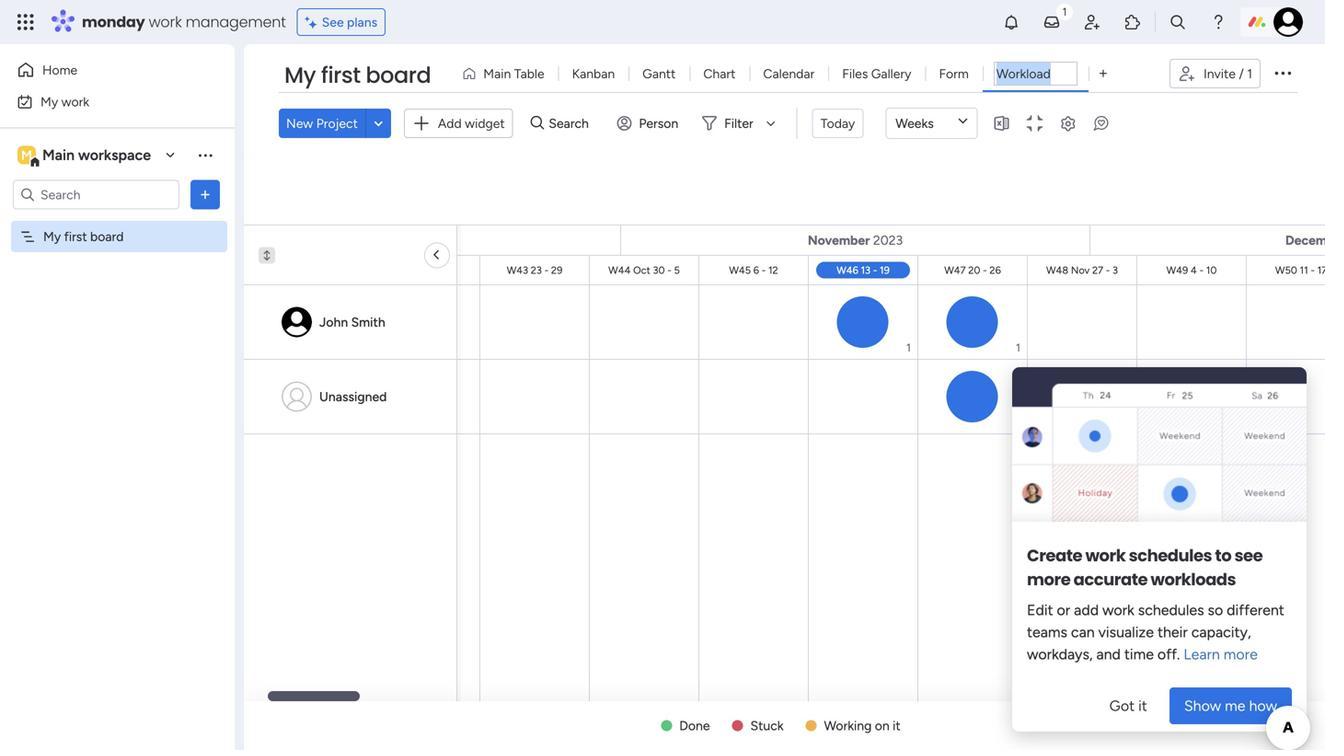 Task type: vqa. For each thing, say whether or not it's contained in the screenshot.
10th the - from the left
no



Task type: locate. For each thing, give the bounding box(es) containing it.
workspace
[[78, 146, 151, 164]]

john
[[319, 314, 348, 330]]

1 vertical spatial it
[[893, 718, 901, 734]]

it right on
[[893, 718, 901, 734]]

new
[[286, 116, 313, 131]]

0 vertical spatial first
[[321, 60, 360, 91]]

0 horizontal spatial board
[[90, 229, 124, 244]]

w44
[[609, 264, 631, 277]]

table
[[514, 66, 545, 81]]

work up "accurate"
[[1086, 544, 1126, 567]]

work inside my work button
[[61, 94, 89, 110]]

1 horizontal spatial it
[[1139, 697, 1148, 715]]

see
[[322, 14, 344, 30]]

oct
[[633, 264, 651, 277]]

monday
[[82, 12, 145, 32]]

0 vertical spatial my
[[284, 60, 316, 91]]

- left 26
[[983, 264, 987, 277]]

schedules up their
[[1138, 602, 1204, 619]]

1 horizontal spatial my first board
[[284, 60, 431, 91]]

0 horizontal spatial first
[[64, 229, 87, 244]]

first down search in workspace field
[[64, 229, 87, 244]]

30
[[653, 264, 665, 277]]

workspace image
[[17, 145, 36, 165]]

off.
[[1158, 646, 1180, 663]]

nov
[[1071, 264, 1090, 277]]

4
[[1191, 264, 1197, 277]]

first
[[321, 60, 360, 91], [64, 229, 87, 244]]

- for w47   20 - 26
[[983, 264, 987, 277]]

first up project
[[321, 60, 360, 91]]

0 horizontal spatial more
[[1027, 568, 1071, 591]]

1 inside invite / 1 button
[[1247, 66, 1253, 81]]

decem
[[1286, 232, 1325, 248]]

0 horizontal spatial main
[[42, 146, 75, 164]]

angle down image
[[374, 116, 383, 130]]

0 vertical spatial board
[[366, 60, 431, 91]]

main
[[483, 66, 511, 81], [42, 146, 75, 164]]

working
[[824, 718, 872, 734]]

w47   20 - 26
[[945, 264, 1001, 277]]

12
[[769, 264, 778, 277]]

1 vertical spatial more
[[1224, 646, 1258, 663]]

my inside field
[[284, 60, 316, 91]]

work for create
[[1086, 544, 1126, 567]]

0 horizontal spatial my first board
[[43, 229, 124, 244]]

my first board up project
[[284, 60, 431, 91]]

more down create
[[1027, 568, 1071, 591]]

board down search in workspace field
[[90, 229, 124, 244]]

first inside field
[[321, 60, 360, 91]]

2 vertical spatial my
[[43, 229, 61, 244]]

- left 17
[[1311, 264, 1315, 277]]

4 - from the left
[[762, 264, 766, 277]]

5 - from the left
[[873, 264, 878, 277]]

- right 23
[[545, 264, 549, 277]]

form button
[[926, 59, 983, 88]]

board inside field
[[366, 60, 431, 91]]

0 vertical spatial my first board
[[284, 60, 431, 91]]

None field
[[994, 62, 1078, 86]]

- for w45   6 - 12
[[762, 264, 766, 277]]

plans
[[347, 14, 378, 30]]

0 vertical spatial more
[[1027, 568, 1071, 591]]

november
[[808, 232, 870, 248]]

27
[[1093, 264, 1104, 277]]

it inside 'button'
[[1139, 697, 1148, 715]]

5
[[674, 264, 680, 277]]

- left 5
[[668, 264, 672, 277]]

widget
[[465, 115, 505, 131]]

kanban button
[[558, 59, 629, 88]]

- left 3
[[1106, 264, 1110, 277]]

work right monday
[[149, 12, 182, 32]]

1 vertical spatial main
[[42, 146, 75, 164]]

26
[[990, 264, 1001, 277]]

accurate
[[1074, 568, 1148, 591]]

1 vertical spatial my
[[41, 94, 58, 110]]

-
[[435, 264, 439, 277], [545, 264, 549, 277], [668, 264, 672, 277], [762, 264, 766, 277], [873, 264, 878, 277], [983, 264, 987, 277], [1106, 264, 1110, 277], [1200, 264, 1204, 277], [1311, 264, 1315, 277]]

6 - from the left
[[983, 264, 987, 277]]

6
[[754, 264, 759, 277]]

- for w43   23 - 29
[[545, 264, 549, 277]]

- right 13
[[873, 264, 878, 277]]

9 - from the left
[[1311, 264, 1315, 277]]

it
[[1139, 697, 1148, 715], [893, 718, 901, 734]]

more
[[1027, 568, 1071, 591], [1224, 646, 1258, 663]]

1 horizontal spatial main
[[483, 66, 511, 81]]

20
[[969, 264, 981, 277]]

main for main workspace
[[42, 146, 75, 164]]

main for main table
[[483, 66, 511, 81]]

my first board down search in workspace field
[[43, 229, 124, 244]]

8 - from the left
[[1200, 264, 1204, 277]]

1 - from the left
[[435, 264, 439, 277]]

kanban
[[572, 66, 615, 81]]

learn more
[[1180, 646, 1258, 663]]

0 vertical spatial main
[[483, 66, 511, 81]]

- right 6 at the right top
[[762, 264, 766, 277]]

main left table
[[483, 66, 511, 81]]

board
[[366, 60, 431, 91], [90, 229, 124, 244]]

invite
[[1204, 66, 1236, 81]]

option
[[0, 220, 235, 224]]

1 horizontal spatial board
[[366, 60, 431, 91]]

w45   6 - 12
[[729, 264, 778, 277]]

work
[[149, 12, 182, 32], [61, 94, 89, 110], [1086, 544, 1126, 567], [1103, 602, 1135, 619]]

board inside list box
[[90, 229, 124, 244]]

my down search in workspace field
[[43, 229, 61, 244]]

my down "home"
[[41, 94, 58, 110]]

0 vertical spatial schedules
[[1129, 544, 1212, 567]]

visualize
[[1099, 624, 1154, 641]]

0 horizontal spatial it
[[893, 718, 901, 734]]

more down capacity,
[[1224, 646, 1258, 663]]

inbox image
[[1043, 13, 1061, 31]]

my up new
[[284, 60, 316, 91]]

1 vertical spatial schedules
[[1138, 602, 1204, 619]]

1 vertical spatial my first board
[[43, 229, 124, 244]]

schedules inside create work schedules to see more accurate workloads
[[1129, 544, 1212, 567]]

files
[[842, 66, 868, 81]]

my first board
[[284, 60, 431, 91], [43, 229, 124, 244]]

different
[[1227, 602, 1285, 619]]

weeks
[[896, 116, 934, 131]]

1 vertical spatial board
[[90, 229, 124, 244]]

workdays,
[[1027, 646, 1093, 663]]

options image
[[196, 185, 214, 204]]

on
[[875, 718, 890, 734]]

1 image
[[1057, 1, 1073, 22]]

help image
[[1210, 13, 1228, 31]]

23
[[531, 264, 542, 277]]

1 horizontal spatial more
[[1224, 646, 1258, 663]]

3 - from the left
[[668, 264, 672, 277]]

it right got
[[1139, 697, 1148, 715]]

my inside list box
[[43, 229, 61, 244]]

- right 16
[[435, 264, 439, 277]]

1 vertical spatial first
[[64, 229, 87, 244]]

2 - from the left
[[545, 264, 549, 277]]

or
[[1057, 602, 1071, 619]]

today
[[821, 116, 855, 131]]

my work button
[[11, 87, 198, 116]]

my first board inside field
[[284, 60, 431, 91]]

filter button
[[695, 109, 782, 138]]

board up angle down image
[[366, 60, 431, 91]]

new project
[[286, 116, 358, 131]]

work inside create work schedules to see more accurate workloads
[[1086, 544, 1126, 567]]

w42   16 - 22
[[398, 264, 453, 277]]

my
[[284, 60, 316, 91], [41, 94, 58, 110], [43, 229, 61, 244]]

work down "home"
[[61, 94, 89, 110]]

gantt button
[[629, 59, 690, 88]]

- for w49   4 - 10
[[1200, 264, 1204, 277]]

angle right image
[[435, 247, 439, 264]]

arrow down image
[[760, 112, 782, 134]]

10
[[1207, 264, 1217, 277]]

apps image
[[1124, 13, 1142, 31]]

1 horizontal spatial first
[[321, 60, 360, 91]]

workspace options image
[[196, 146, 214, 164]]

- for w50   11 - 17
[[1311, 264, 1315, 277]]

29
[[551, 264, 563, 277]]

main workspace
[[42, 146, 151, 164]]

more inside create work schedules to see more accurate workloads
[[1027, 568, 1071, 591]]

invite / 1
[[1204, 66, 1253, 81]]

main inside workspace selection element
[[42, 146, 75, 164]]

- right 4
[[1200, 264, 1204, 277]]

workloads
[[1151, 568, 1236, 591]]

so
[[1208, 602, 1224, 619]]

john smith image
[[1274, 7, 1303, 37]]

w47
[[945, 264, 966, 277]]

- for w42   16 - 22
[[435, 264, 439, 277]]

edit
[[1027, 602, 1054, 619]]

3
[[1113, 264, 1118, 277]]

0 vertical spatial it
[[1139, 697, 1148, 715]]

main inside button
[[483, 66, 511, 81]]

w45
[[729, 264, 751, 277]]

work up 'visualize'
[[1103, 602, 1135, 619]]

schedules up workloads
[[1129, 544, 1212, 567]]

teams
[[1027, 624, 1068, 641]]

main right workspace icon
[[42, 146, 75, 164]]

w46   13 - 19
[[837, 264, 890, 277]]



Task type: describe. For each thing, give the bounding box(es) containing it.
my work
[[41, 94, 89, 110]]

7 - from the left
[[1106, 264, 1110, 277]]

show me how button
[[1170, 688, 1292, 724]]

stuck
[[751, 718, 784, 734]]

time
[[1125, 646, 1154, 663]]

see plans button
[[297, 8, 386, 36]]

chart
[[704, 66, 736, 81]]

13
[[861, 264, 871, 277]]

add widget button
[[404, 108, 513, 138]]

unassigned
[[319, 389, 387, 405]]

got it button
[[1095, 688, 1162, 724]]

create
[[1027, 544, 1083, 567]]

chart button
[[690, 59, 750, 88]]

my first board inside list box
[[43, 229, 124, 244]]

Search in workspace field
[[39, 184, 154, 205]]

17
[[1318, 264, 1325, 277]]

/
[[1239, 66, 1244, 81]]

workspace selection element
[[17, 144, 154, 168]]

learn more link
[[1180, 646, 1258, 663]]

w49
[[1167, 264, 1189, 277]]

my inside button
[[41, 94, 58, 110]]

home
[[42, 62, 78, 78]]

form
[[939, 66, 969, 81]]

v2 collapse down image
[[259, 247, 275, 259]]

today button
[[813, 109, 864, 138]]

16
[[422, 264, 432, 277]]

main table button
[[455, 59, 558, 88]]

calendar
[[763, 66, 815, 81]]

done
[[680, 718, 710, 734]]

Search field
[[544, 110, 600, 136]]

work for monday
[[149, 12, 182, 32]]

me
[[1225, 697, 1246, 715]]

home button
[[11, 55, 198, 85]]

person button
[[610, 109, 690, 138]]

learn
[[1184, 646, 1220, 663]]

their
[[1158, 624, 1188, 641]]

show me how
[[1185, 697, 1278, 715]]

schedules inside "edit or add work schedules so different teams can visualize their capacity, workdays, and time off."
[[1138, 602, 1204, 619]]

select product image
[[17, 13, 35, 31]]

11
[[1300, 264, 1309, 277]]

to
[[1215, 544, 1232, 567]]

options image
[[1272, 61, 1294, 84]]

first inside list box
[[64, 229, 87, 244]]

add view image
[[1100, 67, 1107, 80]]

My first board field
[[280, 60, 436, 91]]

how
[[1250, 697, 1278, 715]]

see plans
[[322, 14, 378, 30]]

w46
[[837, 264, 859, 277]]

- for w46   13 - 19
[[873, 264, 878, 277]]

management
[[186, 12, 286, 32]]

2023
[[873, 232, 903, 248]]

w48   nov 27 - 3
[[1047, 264, 1118, 277]]

search everything image
[[1169, 13, 1187, 31]]

john smith
[[319, 314, 385, 330]]

19
[[880, 264, 890, 277]]

capacity,
[[1192, 624, 1251, 641]]

filter
[[725, 116, 754, 131]]

add widget
[[438, 115, 505, 131]]

gantt
[[643, 66, 676, 81]]

v2 search image
[[531, 113, 544, 134]]

my first board list box
[[0, 217, 235, 501]]

create work schedules to see more accurate workloads
[[1027, 544, 1263, 591]]

files gallery button
[[829, 59, 926, 88]]

can
[[1071, 624, 1095, 641]]

smith
[[351, 314, 385, 330]]

show
[[1185, 697, 1222, 715]]

invite members image
[[1083, 13, 1102, 31]]

monday work management
[[82, 12, 286, 32]]

w43   23 - 29
[[507, 264, 563, 277]]

edit or add work schedules so different teams can visualize their capacity, workdays, and time off.
[[1027, 602, 1285, 663]]

got
[[1110, 697, 1135, 715]]

november 2023
[[808, 232, 903, 248]]

files gallery
[[842, 66, 912, 81]]

and
[[1097, 646, 1121, 663]]

add
[[438, 115, 462, 131]]

invite / 1 button
[[1170, 59, 1261, 88]]

working on it
[[824, 718, 901, 734]]

w50
[[1276, 264, 1298, 277]]

w42
[[398, 264, 420, 277]]

calendar button
[[750, 59, 829, 88]]

w43
[[507, 264, 528, 277]]

project
[[316, 116, 358, 131]]

notifications image
[[1002, 13, 1021, 31]]

work for my
[[61, 94, 89, 110]]

w48
[[1047, 264, 1069, 277]]

22
[[441, 264, 453, 277]]

person
[[639, 116, 679, 131]]

got it
[[1110, 697, 1148, 715]]

v2 collapse up image
[[259, 247, 275, 259]]

see
[[1235, 544, 1263, 567]]

work inside "edit or add work schedules so different teams can visualize their capacity, workdays, and time off."
[[1103, 602, 1135, 619]]



